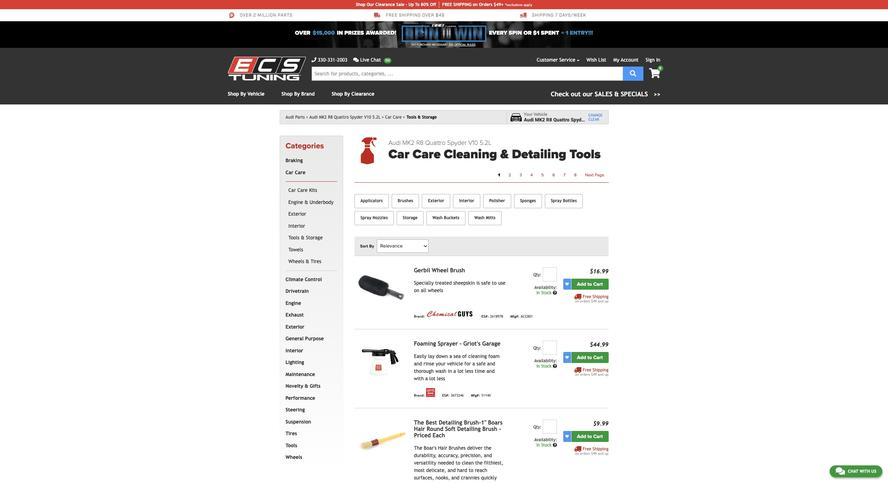 Task type: locate. For each thing, give the bounding box(es) containing it.
7 left days/week
[[555, 13, 558, 18]]

car care
[[385, 115, 402, 120], [286, 170, 306, 176]]

1 free shipping on orders $49 and up from the top
[[575, 295, 609, 304]]

less down wash
[[437, 376, 445, 382]]

2 vertical spatial -
[[499, 426, 501, 433]]

1 vertical spatial less
[[437, 376, 445, 382]]

by right sort
[[369, 244, 374, 249]]

exhaust link
[[284, 310, 336, 322]]

es#:
[[482, 315, 489, 319], [442, 394, 450, 398]]

0 horizontal spatial chat
[[371, 57, 381, 63]]

$49 down $44.99
[[591, 373, 597, 377]]

spyder down shop by clearance link
[[350, 115, 363, 120]]

in
[[337, 29, 343, 37], [448, 369, 452, 374]]

live chat
[[360, 57, 381, 63]]

over left $15,000 on the left of page
[[295, 29, 311, 37]]

& inside engine & underbody link
[[305, 200, 308, 205]]

2 vertical spatial exterior
[[286, 324, 305, 330]]

to inside specially treated sheepskin is safe to use on all wheels
[[492, 280, 497, 286]]

mfg#: left 51140
[[471, 394, 480, 398]]

1 horizontal spatial 5.2l
[[480, 139, 492, 147]]

cart down "$16.99"
[[594, 282, 603, 288]]

7 link
[[559, 170, 570, 180]]

vehicle right your
[[534, 112, 548, 117]]

car care for topmost 'car care' link
[[385, 115, 402, 120]]

quattro for audi mk2 r8 quattro spyder v10 5.2l car care cleaning & detailing tools
[[425, 139, 446, 147]]

up down "$16.99"
[[605, 300, 609, 304]]

shipping down "$16.99"
[[593, 295, 609, 300]]

free for $9.99
[[583, 447, 592, 452]]

2 qty: from the top
[[534, 346, 542, 351]]

2 vertical spatial add
[[577, 434, 586, 440]]

the up durability,
[[414, 446, 422, 451]]

question circle image
[[553, 365, 557, 369], [553, 444, 557, 448]]

wheel
[[432, 267, 449, 274]]

spyder inside audi mk2 r8 quattro spyder v10 5.2l car care cleaning & detailing tools
[[447, 139, 467, 147]]

the inside the boar's hair brushes deliver the durability, accuracy, precision, and versatility needed to clean the filthiest, most delicate, and hard to reach surfaces, nooks, and crannies quickly and easily.
[[414, 446, 422, 451]]

0 horizontal spatial wash
[[433, 216, 443, 221]]

es#: left 3673246
[[442, 394, 450, 398]]

griot's
[[464, 341, 481, 347]]

51140
[[482, 394, 491, 398]]

1 horizontal spatial with
[[860, 470, 870, 475]]

availability:
[[535, 285, 557, 290], [535, 359, 557, 364], [535, 438, 557, 443]]

2
[[253, 13, 256, 18], [509, 173, 511, 178]]

1 vertical spatial in stock
[[537, 364, 553, 369]]

a down thorough
[[425, 376, 428, 382]]

boar's
[[424, 446, 437, 451]]

sales & specials
[[595, 90, 648, 98]]

chat with us link
[[830, 466, 883, 478]]

es#: left 2618978
[[482, 315, 489, 319]]

1 vertical spatial engine
[[286, 301, 301, 306]]

free shipping on orders $49 and up for $44.99
[[575, 368, 609, 377]]

stock for $44.99
[[542, 364, 552, 369]]

car inside 'car care' link
[[286, 170, 294, 176]]

wash left buckets
[[433, 216, 443, 221]]

brand: down all
[[414, 315, 425, 319]]

1 vertical spatial car care link
[[284, 167, 336, 179]]

.
[[476, 43, 476, 46]]

by left brand at the left top
[[294, 91, 300, 97]]

wheels down tools link
[[286, 455, 302, 461]]

free shipping on orders $49 and up down $44.99
[[575, 368, 609, 377]]

1 add to wish list image from the top
[[566, 283, 569, 286]]

- inside shop our clearance sale - up to 80% off 'link'
[[406, 2, 407, 7]]

1 vertical spatial chat
[[848, 470, 859, 475]]

shop for shop by vehicle
[[228, 91, 239, 97]]

0 vertical spatial stock
[[542, 291, 552, 296]]

2 wash from the left
[[475, 216, 485, 221]]

shop by clearance link
[[332, 91, 375, 97]]

1 vertical spatial free shipping on orders $49 and up
[[575, 368, 609, 377]]

2 the from the top
[[414, 446, 422, 451]]

2 in stock from the top
[[537, 364, 553, 369]]

wheels inside car care subcategories element
[[289, 259, 304, 265]]

by for vehicle
[[241, 91, 246, 97]]

0 horizontal spatial clearance
[[352, 91, 375, 97]]

chemical guys - corporate logo image
[[426, 311, 475, 318]]

2 add from the top
[[577, 355, 586, 361]]

exterior for the exterior link to the bottom
[[286, 324, 305, 330]]

0 vertical spatial safe
[[482, 280, 491, 286]]

1 horizontal spatial chat
[[848, 470, 859, 475]]

suspension
[[286, 420, 311, 425]]

the left best
[[414, 420, 424, 427]]

3 add from the top
[[577, 434, 586, 440]]

boars
[[488, 420, 503, 427]]

1 availability: from the top
[[535, 285, 557, 290]]

in stock
[[537, 291, 553, 296], [537, 364, 553, 369], [537, 443, 553, 448]]

climate control link
[[284, 274, 336, 286]]

drivetrain link
[[284, 286, 336, 298]]

r8 for audi mk2 r8 quattro spyder v10 5.2l car care cleaning & detailing tools
[[416, 139, 424, 147]]

0 vertical spatial up
[[605, 300, 609, 304]]

best
[[426, 420, 437, 427]]

2 cart from the top
[[594, 355, 603, 361]]

shop for shop our clearance sale - up to 80% off
[[356, 2, 366, 7]]

1 wash from the left
[[433, 216, 443, 221]]

7 left 8
[[564, 173, 566, 178]]

1 vertical spatial spray
[[361, 216, 371, 221]]

add to cart
[[577, 282, 603, 288], [577, 355, 603, 361], [577, 434, 603, 440]]

quickly
[[481, 476, 497, 481]]

es#3450431 - accs91 - the best detailing brush-1" boars hair round soft detailing brush - priced each - the boar's hair brushes deliver the durability, accuracy, precision, and versatility needed to clean the filthiest, most delicate, and hard to reach surfaces, nooks, and crannies quickly and easily. - chemical guys - audi bmw volkswagen mercedes benz mini porsche image
[[355, 420, 408, 461]]

1 horizontal spatial tires
[[311, 259, 322, 265]]

tires down towels link in the bottom of the page
[[311, 259, 322, 265]]

engine for engine
[[286, 301, 301, 306]]

general
[[286, 336, 304, 342]]

safe
[[482, 280, 491, 286], [477, 361, 486, 367]]

mk2 for audi mk2 r8 quattro spyder v10 5.2l car care cleaning & detailing tools
[[403, 139, 415, 147]]

shipping for $9.99
[[593, 447, 609, 452]]

wash mitts link
[[469, 211, 502, 225]]

general purpose link
[[284, 334, 336, 345]]

2 stock from the top
[[542, 364, 552, 369]]

over left million
[[240, 13, 252, 18]]

0 vertical spatial 7
[[555, 13, 558, 18]]

3 up from the top
[[605, 452, 609, 456]]

1 vertical spatial wheels
[[286, 455, 302, 461]]

ship
[[454, 2, 462, 7]]

interior link down engine & underbody link
[[287, 221, 336, 232]]

1 vertical spatial qty:
[[534, 346, 542, 351]]

care inside 'link'
[[298, 188, 308, 193]]

1 stock from the top
[[542, 291, 552, 296]]

brand: for gerbil
[[414, 315, 425, 319]]

orders for $9.99
[[580, 452, 590, 456]]

detailing up 5 link
[[512, 147, 567, 162]]

clearance right our
[[376, 2, 395, 7]]

exterior up "wash buckets"
[[428, 199, 445, 204]]

tires down "suspension"
[[286, 431, 297, 437]]

add to wish list image for $16.99
[[566, 283, 569, 286]]

lay
[[428, 354, 435, 360]]

- right 1"
[[499, 426, 501, 433]]

0 vertical spatial in stock
[[537, 291, 553, 296]]

sort by
[[360, 244, 374, 249]]

mfg#: for -
[[471, 394, 480, 398]]

1 vertical spatial cart
[[594, 355, 603, 361]]

0 horizontal spatial mk2
[[319, 115, 327, 120]]

engine up exhaust
[[286, 301, 301, 306]]

1 vertical spatial comments image
[[836, 467, 846, 476]]

0 vertical spatial free shipping on orders $49 and up
[[575, 295, 609, 304]]

interior up buckets
[[459, 199, 475, 204]]

add to cart down $44.99
[[577, 355, 603, 361]]

crannies
[[461, 476, 480, 481]]

0 vertical spatial with
[[414, 376, 424, 382]]

interior up tools & storage link
[[289, 223, 305, 229]]

by down ecs tuning image
[[241, 91, 246, 97]]

no
[[412, 43, 416, 46]]

0 horizontal spatial hair
[[414, 426, 425, 433]]

car
[[385, 115, 392, 120], [389, 147, 410, 162], [286, 170, 294, 176], [289, 188, 296, 193]]

0 horizontal spatial in
[[337, 29, 343, 37]]

wheels down 'towels'
[[289, 259, 304, 265]]

1 left 2 link
[[498, 173, 500, 178]]

car care kits
[[289, 188, 317, 193]]

1 vertical spatial 1
[[498, 173, 500, 178]]

2 add to wish list image from the top
[[566, 435, 569, 439]]

comments image left live
[[353, 57, 359, 62]]

1 vertical spatial with
[[860, 470, 870, 475]]

0 vertical spatial 2
[[253, 13, 256, 18]]

quattro inside audi mk2 r8 quattro spyder v10 5.2l car care cleaning & detailing tools
[[425, 139, 446, 147]]

tools & storage inside car care subcategories element
[[289, 235, 323, 241]]

wheels for wheels & tires
[[289, 259, 304, 265]]

hair left best
[[414, 426, 425, 433]]

1 horizontal spatial 2
[[509, 173, 511, 178]]

0 vertical spatial car care link
[[385, 115, 405, 120]]

engine for engine & underbody
[[289, 200, 303, 205]]

2 right 1 link
[[509, 173, 511, 178]]

2 brand: from the top
[[414, 394, 425, 398]]

0 horizontal spatial car care
[[286, 170, 306, 176]]

exterior down exhaust
[[286, 324, 305, 330]]

0 vertical spatial brand:
[[414, 315, 425, 319]]

vehicle down ecs tuning image
[[248, 91, 265, 97]]

v10 for audi mk2 r8 quattro spyder v10 5.2l
[[364, 115, 371, 120]]

orders for $16.99
[[580, 300, 590, 304]]

orders for $44.99
[[580, 373, 590, 377]]

3 add to cart button from the top
[[572, 432, 609, 443]]

0 vertical spatial -
[[406, 2, 407, 7]]

3 add to cart from the top
[[577, 434, 603, 440]]

2 vertical spatial interior
[[286, 348, 303, 354]]

comments image for live
[[353, 57, 359, 62]]

comments image left chat with us on the right of the page
[[836, 467, 846, 476]]

add to cart button down "$16.99"
[[572, 279, 609, 290]]

spray left 'nozzles'
[[361, 216, 371, 221]]

and down $44.99
[[598, 373, 604, 377]]

r8 inside audi mk2 r8 quattro spyder v10 5.2l car care cleaning & detailing tools
[[416, 139, 424, 147]]

general purpose
[[286, 336, 324, 342]]

interior link up buckets
[[453, 194, 481, 208]]

the inside the best detailing brush-1" boars hair round soft detailing brush - priced each
[[414, 420, 424, 427]]

1 horizontal spatial storage
[[403, 216, 418, 221]]

car inside car care kits 'link'
[[289, 188, 296, 193]]

spyder left 'clear'
[[571, 117, 586, 123]]

1 vertical spatial add to cart button
[[572, 352, 609, 363]]

exterior
[[428, 199, 445, 204], [289, 212, 306, 217], [286, 324, 305, 330]]

0 vertical spatial hair
[[414, 426, 425, 433]]

nozzles
[[373, 216, 388, 221]]

add to wish list image
[[566, 283, 569, 286], [566, 435, 569, 439]]

mfg#: for brush
[[511, 315, 520, 319]]

with inside easily lay down a sea of cleaning foam and rinse your vehicle for a safe and thorough wash in a lot less time and with a lot less
[[414, 376, 424, 382]]

change
[[589, 113, 603, 117]]

comments image inside 'chat with us' link
[[836, 467, 846, 476]]

$49 for $44.99
[[591, 373, 597, 377]]

mk2 inside audi mk2 r8 quattro spyder v10 5.2l car care cleaning & detailing tools
[[403, 139, 415, 147]]

safe inside specially treated sheepskin is safe to use on all wheels
[[482, 280, 491, 286]]

1 horizontal spatial less
[[465, 369, 474, 374]]

0 vertical spatial qty:
[[534, 273, 542, 278]]

1 horizontal spatial v10
[[469, 139, 478, 147]]

& inside sales & specials link
[[615, 90, 619, 98]]

mk2 inside your vehicle audi mk2 r8 quattro spyder v10 5.2l
[[535, 117, 545, 123]]

exterior inside car care subcategories element
[[289, 212, 306, 217]]

shop by brand link
[[282, 91, 315, 97]]

1 vertical spatial question circle image
[[553, 444, 557, 448]]

durability,
[[414, 453, 437, 459]]

1 horizontal spatial es#:
[[482, 315, 489, 319]]

$49 right "over"
[[436, 13, 445, 18]]

interior
[[459, 199, 475, 204], [289, 223, 305, 229], [286, 348, 303, 354]]

up for $16.99
[[605, 300, 609, 304]]

2 horizontal spatial r8
[[547, 117, 552, 123]]

0 vertical spatial storage
[[422, 115, 437, 120]]

1 vertical spatial brushes
[[449, 446, 466, 451]]

add for $16.99
[[577, 282, 586, 288]]

0 vertical spatial brush
[[450, 267, 465, 274]]

comments image for chat
[[836, 467, 846, 476]]

1 add to cart from the top
[[577, 282, 603, 288]]

brush up sheepskin
[[450, 267, 465, 274]]

r8
[[328, 115, 333, 120], [547, 117, 552, 123], [416, 139, 424, 147]]

wish
[[587, 57, 597, 63]]

spray inside 'spray bottles' link
[[551, 199, 562, 204]]

novelty & gifts
[[286, 384, 321, 390]]

accb01
[[521, 315, 533, 319]]

add to cart button down $9.99
[[572, 432, 609, 443]]

1 vertical spatial the
[[475, 461, 483, 466]]

1 vertical spatial 7
[[564, 173, 566, 178]]

free shipping on orders $49 and up for $9.99
[[575, 447, 609, 456]]

less down "for"
[[465, 369, 474, 374]]

mfg#: left accb01
[[511, 315, 520, 319]]

question circle image
[[553, 291, 557, 295]]

330-331-2003
[[318, 57, 348, 63]]

exterior link up 'purpose'
[[284, 322, 336, 334]]

shop inside 'link'
[[356, 2, 366, 7]]

0 vertical spatial 1
[[566, 29, 569, 37]]

2 vertical spatial add to cart button
[[572, 432, 609, 443]]

$49 down $9.99
[[591, 452, 597, 456]]

availability: for $16.99
[[535, 285, 557, 290]]

2 free shipping on orders $49 and up from the top
[[575, 368, 609, 377]]

lot down wash
[[430, 376, 436, 382]]

on for $44.99
[[575, 373, 579, 377]]

0 vertical spatial lot
[[458, 369, 464, 374]]

1 vertical spatial brush
[[483, 426, 498, 433]]

es#: for -
[[442, 394, 450, 398]]

1 vertical spatial vehicle
[[534, 112, 548, 117]]

1 qty: from the top
[[534, 273, 542, 278]]

0 horizontal spatial 1
[[498, 173, 500, 178]]

v10 inside audi mk2 r8 quattro spyder v10 5.2l car care cleaning & detailing tools
[[469, 139, 478, 147]]

3 free shipping on orders $49 and up from the top
[[575, 447, 609, 456]]

on for $16.99
[[575, 300, 579, 304]]

gerbil wheel brush
[[414, 267, 465, 274]]

engine inside car care subcategories element
[[289, 200, 303, 205]]

add to cart button down $44.99
[[572, 352, 609, 363]]

lot down vehicle
[[458, 369, 464, 374]]

up down $9.99
[[605, 452, 609, 456]]

1 add to cart button from the top
[[572, 279, 609, 290]]

3 cart from the top
[[594, 434, 603, 440]]

clearance up audi mk2 r8 quattro spyder v10 5.2l link
[[352, 91, 375, 97]]

cart down $9.99
[[594, 434, 603, 440]]

tools & storage
[[407, 115, 437, 120], [289, 235, 323, 241]]

free shipping over $49 link
[[374, 12, 445, 18]]

chat right live
[[371, 57, 381, 63]]

spyder up cleaning
[[447, 139, 467, 147]]

safe inside easily lay down a sea of cleaning foam and rinse your vehicle for a safe and thorough wash in a lot less time and with a lot less
[[477, 361, 486, 367]]

shop by vehicle
[[228, 91, 265, 97]]

2 vertical spatial stock
[[542, 443, 552, 448]]

stock for $16.99
[[542, 291, 552, 296]]

mk2
[[319, 115, 327, 120], [535, 117, 545, 123], [403, 139, 415, 147]]

add to cart button for $44.99
[[572, 352, 609, 363]]

sign in link
[[646, 57, 661, 63]]

and
[[598, 300, 604, 304], [414, 361, 422, 367], [487, 361, 495, 367], [487, 369, 495, 374], [598, 373, 604, 377], [598, 452, 604, 456], [484, 453, 492, 459], [448, 468, 456, 474], [452, 476, 460, 481], [414, 483, 422, 484]]

2 add to cart button from the top
[[572, 352, 609, 363]]

1 horizontal spatial -
[[460, 341, 462, 347]]

7
[[555, 13, 558, 18], [564, 173, 566, 178]]

2 vertical spatial up
[[605, 452, 609, 456]]

the right deliver
[[484, 446, 492, 451]]

customer
[[537, 57, 558, 63]]

1 up from the top
[[605, 300, 609, 304]]

1 the from the top
[[414, 420, 424, 427]]

live
[[360, 57, 369, 63]]

1 orders from the top
[[580, 300, 590, 304]]

car for 'car care' link to the left
[[286, 170, 294, 176]]

5.2l
[[373, 115, 381, 120], [597, 117, 607, 123], [480, 139, 492, 147]]

0 horizontal spatial 2
[[253, 13, 256, 18]]

prizes
[[344, 29, 364, 37]]

0 vertical spatial question circle image
[[553, 365, 557, 369]]

clearance inside 'link'
[[376, 2, 395, 7]]

1 vertical spatial the
[[414, 446, 422, 451]]

foam
[[489, 354, 500, 360]]

hair inside the best detailing brush-1" boars hair round soft detailing brush - priced each
[[414, 426, 425, 433]]

car care inside category navigation element
[[286, 170, 306, 176]]

1 right =
[[566, 29, 569, 37]]

2 horizontal spatial mk2
[[535, 117, 545, 123]]

1 vertical spatial mfg#:
[[471, 394, 480, 398]]

None number field
[[543, 268, 557, 282], [543, 341, 557, 355], [543, 420, 557, 434], [543, 268, 557, 282], [543, 341, 557, 355], [543, 420, 557, 434]]

the for the boar's hair brushes deliver the durability, accuracy, precision, and versatility needed to clean the filthiest, most delicate, and hard to reach surfaces, nooks, and crannies quickly and easily.
[[414, 446, 422, 451]]

a left sea
[[450, 354, 452, 360]]

exterior link down engine & underbody
[[287, 209, 336, 221]]

1 vertical spatial exterior
[[289, 212, 306, 217]]

the up reach
[[475, 461, 483, 466]]

4 link
[[526, 170, 537, 180]]

and down "$16.99"
[[598, 300, 604, 304]]

sale
[[396, 2, 405, 7]]

2 vertical spatial add to cart
[[577, 434, 603, 440]]

& inside audi mk2 r8 quattro spyder v10 5.2l car care cleaning & detailing tools
[[501, 147, 509, 162]]

audi mk2 r8 quattro spyder v10 5.2l
[[310, 115, 381, 120]]

2 vertical spatial interior link
[[284, 345, 336, 357]]

comments image
[[353, 57, 359, 62], [836, 467, 846, 476]]

up down $44.99
[[605, 373, 609, 377]]

2 orders from the top
[[580, 373, 590, 377]]

es#3673246 - 51140 - foaming sprayer - griot's garage - easily lay down a sea of cleaning foam and rinse your vehicle for a safe and thorough wash in a lot less time and with a lot less - griot's - audi bmw volkswagen mercedes benz mini porsche image
[[355, 341, 408, 382]]

spyder
[[350, 115, 363, 120], [571, 117, 586, 123], [447, 139, 467, 147]]

safe right is
[[482, 280, 491, 286]]

add to cart button
[[572, 279, 609, 290], [572, 352, 609, 363], [572, 432, 609, 443]]

0 vertical spatial chat
[[371, 57, 381, 63]]

1 vertical spatial tires
[[286, 431, 297, 437]]

mfg#: accb01
[[511, 315, 533, 319]]

1
[[566, 29, 569, 37], [498, 173, 500, 178]]

0 horizontal spatial es#:
[[442, 394, 450, 398]]

1 question circle image from the top
[[553, 365, 557, 369]]

and up filthiest, on the bottom right of the page
[[484, 453, 492, 459]]

1 vertical spatial stock
[[542, 364, 552, 369]]

1 add from the top
[[577, 282, 586, 288]]

quattro inside your vehicle audi mk2 r8 quattro spyder v10 5.2l
[[554, 117, 570, 123]]

add to cart down $9.99
[[577, 434, 603, 440]]

add to cart down "$16.99"
[[577, 282, 603, 288]]

add to wish list image for $9.99
[[566, 435, 569, 439]]

braking link
[[284, 155, 336, 167]]

wash for wash mitts
[[475, 216, 485, 221]]

comments image inside live chat link
[[353, 57, 359, 62]]

safe up the time
[[477, 361, 486, 367]]

exterior link up "wash buckets"
[[422, 194, 451, 208]]

free shipping on orders $49 and up down $9.99
[[575, 447, 609, 456]]

brushes up storage link
[[398, 199, 413, 204]]

engine down car care kits at left top
[[289, 200, 303, 205]]

3 orders from the top
[[580, 452, 590, 456]]

availability: for $44.99
[[535, 359, 557, 364]]

shipping down $44.99
[[593, 368, 609, 373]]

car care for 'car care' link to the left
[[286, 170, 306, 176]]

and down $9.99
[[598, 452, 604, 456]]

0 vertical spatial car care
[[385, 115, 402, 120]]

2 up from the top
[[605, 373, 609, 377]]

free shipping on orders $49 and up for $16.99
[[575, 295, 609, 304]]

- left 'up'
[[406, 2, 407, 7]]

spray bottles
[[551, 199, 577, 204]]

surfaces,
[[414, 476, 434, 481]]

and down foam
[[487, 361, 495, 367]]

to
[[415, 2, 420, 7]]

free ship ping on orders $49+ *exclusions apply
[[442, 2, 532, 7]]

shipping up every spin or $1 spent = 1 entry!!!
[[532, 13, 554, 18]]

0 vertical spatial add to cart button
[[572, 279, 609, 290]]

in inside easily lay down a sea of cleaning foam and rinse your vehicle for a safe and thorough wash in a lot less time and with a lot less
[[448, 369, 452, 374]]

330-
[[318, 57, 328, 63]]

search image
[[630, 70, 637, 76]]

1 horizontal spatial the
[[484, 446, 492, 451]]

care for car care kits 'link'
[[298, 188, 308, 193]]

cart for $16.99
[[594, 282, 603, 288]]

with left us
[[860, 470, 870, 475]]

brush right brush-
[[483, 426, 498, 433]]

2 question circle image from the top
[[553, 444, 557, 448]]

spray nozzles
[[361, 216, 388, 221]]

2 availability: from the top
[[535, 359, 557, 364]]

underbody
[[310, 200, 334, 205]]

0 horizontal spatial comments image
[[353, 57, 359, 62]]

audi inside your vehicle audi mk2 r8 quattro spyder v10 5.2l
[[524, 117, 534, 123]]

Search text field
[[312, 67, 623, 81]]

1 vertical spatial add to wish list image
[[566, 435, 569, 439]]

5.2l inside audi mk2 r8 quattro spyder v10 5.2l car care cleaning & detailing tools
[[480, 139, 492, 147]]

0 vertical spatial vehicle
[[248, 91, 265, 97]]

spray left "bottles"
[[551, 199, 562, 204]]

reach
[[475, 468, 488, 474]]

- left 'griot's'
[[460, 341, 462, 347]]

with down thorough
[[414, 376, 424, 382]]

wash left "mitts"
[[475, 216, 485, 221]]

0 vertical spatial comments image
[[353, 57, 359, 62]]

0 horizontal spatial vehicle
[[248, 91, 265, 97]]

1 in stock from the top
[[537, 291, 553, 296]]

1 horizontal spatial brushes
[[449, 446, 466, 451]]

1 horizontal spatial spray
[[551, 199, 562, 204]]

foaming sprayer - griot's garage link
[[414, 341, 501, 347]]

-
[[406, 2, 407, 7], [460, 341, 462, 347], [499, 426, 501, 433]]

brand: left griot's - corporate logo on the bottom
[[414, 394, 425, 398]]

0 horizontal spatial lot
[[430, 376, 436, 382]]

1 cart from the top
[[594, 282, 603, 288]]

cart
[[594, 282, 603, 288], [594, 355, 603, 361], [594, 434, 603, 440]]

car care subcategories element
[[286, 182, 337, 271]]

spray inside spray nozzles link
[[361, 216, 371, 221]]

in stock for $16.99
[[537, 291, 553, 296]]

free shipping on orders $49 and up down "$16.99"
[[575, 295, 609, 304]]

accuracy,
[[438, 453, 459, 459]]

cart for $9.99
[[594, 434, 603, 440]]

exterior link
[[422, 194, 451, 208], [287, 209, 336, 221], [284, 322, 336, 334]]

in down vehicle
[[448, 369, 452, 374]]

spray bottles link
[[545, 194, 583, 208]]

2 vertical spatial qty:
[[534, 425, 542, 430]]

and down hard
[[452, 476, 460, 481]]

audi inside audi mk2 r8 quattro spyder v10 5.2l car care cleaning & detailing tools
[[389, 139, 401, 147]]

cart down $44.99
[[594, 355, 603, 361]]

1 brand: from the top
[[414, 315, 425, 319]]

2 add to cart from the top
[[577, 355, 603, 361]]

wheels for wheels
[[286, 455, 302, 461]]

orders
[[479, 2, 493, 7]]

quattro for audi mk2 r8 quattro spyder v10 5.2l
[[334, 115, 349, 120]]

car for car care kits 'link'
[[289, 188, 296, 193]]

care for 'car care' link to the left
[[295, 170, 306, 176]]

es#: 2618978
[[482, 315, 503, 319]]

1 horizontal spatial in
[[448, 369, 452, 374]]

hair up accuracy,
[[438, 446, 447, 451]]

3 stock from the top
[[542, 443, 552, 448]]

1 vertical spatial up
[[605, 373, 609, 377]]

0 vertical spatial over
[[240, 13, 252, 18]]

phone image
[[312, 57, 317, 62]]

tires inside wheels & tires link
[[311, 259, 322, 265]]

1 horizontal spatial spyder
[[447, 139, 467, 147]]

shipping down $9.99
[[593, 447, 609, 452]]

1 vertical spatial over
[[295, 29, 311, 37]]

0 vertical spatial in
[[337, 29, 343, 37]]

add for $44.99
[[577, 355, 586, 361]]

5.2l inside your vehicle audi mk2 r8 quattro spyder v10 5.2l
[[597, 117, 607, 123]]

spray
[[551, 199, 562, 204], [361, 216, 371, 221]]

5.2l for audi mk2 r8 quattro spyder v10 5.2l car care cleaning & detailing tools
[[480, 139, 492, 147]]

3 availability: from the top
[[535, 438, 557, 443]]

up for $9.99
[[605, 452, 609, 456]]

2 horizontal spatial -
[[499, 426, 501, 433]]

es#2618978 - accb01 - gerbil wheel brush - specially treated sheepskin is safe to use on all wheels - chemical guys - audi bmw volkswagen mercedes benz mini porsche image
[[355, 268, 408, 308]]

qty:
[[534, 273, 542, 278], [534, 346, 542, 351], [534, 425, 542, 430]]

gifts
[[310, 384, 321, 390]]



Task type: vqa. For each thing, say whether or not it's contained in the screenshot.
"DURABILITY," at the bottom of the page
yes



Task type: describe. For each thing, give the bounding box(es) containing it.
and down surfaces,
[[414, 483, 422, 484]]

your
[[436, 361, 446, 367]]

customer service
[[537, 57, 576, 63]]

5 link
[[537, 170, 548, 180]]

engine & underbody
[[289, 200, 334, 205]]

0 horizontal spatial brush
[[450, 267, 465, 274]]

novelty
[[286, 384, 303, 390]]

gerbil wheel brush link
[[414, 267, 465, 274]]

audi for audi parts
[[286, 115, 294, 120]]

category navigation element
[[280, 136, 343, 470]]

account
[[621, 57, 639, 63]]

shop by brand
[[282, 91, 315, 97]]

storage inside car care subcategories element
[[306, 235, 323, 241]]

specially
[[414, 280, 434, 286]]

wheels
[[428, 288, 443, 294]]

delicate,
[[426, 468, 446, 474]]

& inside wheels & tires link
[[306, 259, 309, 265]]

0 link
[[644, 66, 663, 79]]

over for over $15,000 in prizes
[[295, 29, 311, 37]]

gerbil
[[414, 267, 430, 274]]

up
[[409, 2, 414, 7]]

vehicle
[[447, 361, 463, 367]]

car inside audi mk2 r8 quattro spyder v10 5.2l car care cleaning & detailing tools
[[389, 147, 410, 162]]

spyder for audi mk2 r8 quattro spyder v10 5.2l car care cleaning & detailing tools
[[447, 139, 467, 147]]

$49 for $9.99
[[591, 452, 597, 456]]

clearance for by
[[352, 91, 375, 97]]

on inside specially treated sheepskin is safe to use on all wheels
[[414, 288, 420, 294]]

control
[[305, 277, 322, 283]]

clean
[[462, 461, 474, 466]]

- inside the best detailing brush-1" boars hair round soft detailing brush - priced each
[[499, 426, 501, 433]]

0 vertical spatial interior
[[459, 199, 475, 204]]

1 vertical spatial -
[[460, 341, 462, 347]]

brand: for foaming
[[414, 394, 425, 398]]

by for brand
[[294, 91, 300, 97]]

the for the best detailing brush-1" boars hair round soft detailing brush - priced each
[[414, 420, 424, 427]]

lighting link
[[284, 357, 336, 369]]

cleaning
[[444, 147, 497, 162]]

1 horizontal spatial tools & storage
[[407, 115, 437, 120]]

sales & specials link
[[551, 89, 661, 99]]

wash for wash buckets
[[433, 216, 443, 221]]

a down vehicle
[[454, 369, 456, 374]]

7 inside "shipping 7 days/week" 'link'
[[555, 13, 558, 18]]

engine link
[[284, 298, 336, 310]]

and down easily
[[414, 361, 422, 367]]

add to cart button for $16.99
[[572, 279, 609, 290]]

brush inside the best detailing brush-1" boars hair round soft detailing brush - priced each
[[483, 426, 498, 433]]

audi mk2 r8 quattro spyder v10 5.2l link
[[310, 115, 384, 120]]

brush-
[[464, 420, 481, 427]]

cart for $44.99
[[594, 355, 603, 361]]

tires link
[[284, 429, 336, 440]]

0 vertical spatial exterior
[[428, 199, 445, 204]]

next page
[[585, 173, 605, 178]]

drivetrain
[[286, 289, 309, 294]]

us
[[872, 470, 877, 475]]

sponges link
[[514, 194, 542, 208]]

spyder for audi mk2 r8 quattro spyder v10 5.2l
[[350, 115, 363, 120]]

and down needed
[[448, 468, 456, 474]]

paginated product list navigation navigation
[[389, 170, 609, 180]]

in stock for $44.99
[[537, 364, 553, 369]]

most
[[414, 468, 425, 474]]

car for topmost 'car care' link
[[385, 115, 392, 120]]

necessary.
[[432, 43, 448, 46]]

3 qty: from the top
[[534, 425, 542, 430]]

wash mitts
[[475, 216, 496, 221]]

needed
[[438, 461, 454, 466]]

brand
[[301, 91, 315, 97]]

my account
[[614, 57, 639, 63]]

over for over 2 million parts
[[240, 13, 252, 18]]

of
[[463, 354, 467, 360]]

1 vertical spatial exterior link
[[287, 209, 336, 221]]

3 link
[[516, 170, 526, 180]]

r8 for audi mk2 r8 quattro spyder v10 5.2l
[[328, 115, 333, 120]]

spray for spray nozzles
[[361, 216, 371, 221]]

v10 inside your vehicle audi mk2 r8 quattro spyder v10 5.2l
[[587, 117, 596, 123]]

purpose
[[305, 336, 324, 342]]

sprayer
[[438, 341, 458, 347]]

& inside tools & storage link
[[301, 235, 305, 241]]

shop for shop by clearance
[[332, 91, 343, 97]]

a right "for"
[[473, 361, 475, 367]]

1 horizontal spatial lot
[[458, 369, 464, 374]]

1 vertical spatial storage
[[403, 216, 418, 221]]

down
[[436, 354, 448, 360]]

shipping inside 'link'
[[532, 13, 554, 18]]

brushes inside the boar's hair brushes deliver the durability, accuracy, precision, and versatility needed to clean the filthiest, most delicate, and hard to reach surfaces, nooks, and crannies quickly and easily.
[[449, 446, 466, 451]]

8
[[574, 173, 577, 178]]

mk2 for audi mk2 r8 quattro spyder v10 5.2l
[[319, 115, 327, 120]]

80%
[[421, 2, 429, 7]]

shipping for $44.99
[[593, 368, 609, 373]]

round
[[427, 426, 444, 433]]

brushes link
[[392, 194, 419, 208]]

3 in stock from the top
[[537, 443, 553, 448]]

climate
[[286, 277, 303, 283]]

sponges
[[520, 199, 536, 204]]

care inside audi mk2 r8 quattro spyder v10 5.2l car care cleaning & detailing tools
[[413, 147, 441, 162]]

shop our clearance sale - up to 80% off link
[[356, 1, 440, 8]]

detailing up each
[[439, 420, 462, 427]]

1 vertical spatial interior link
[[287, 221, 336, 232]]

ecs tuning image
[[228, 57, 306, 81]]

exterior for middle the exterior link
[[289, 212, 306, 217]]

shop by clearance
[[332, 91, 375, 97]]

shop for shop by brand
[[282, 91, 293, 97]]

& inside the novelty & gifts link
[[305, 384, 308, 390]]

performance
[[286, 396, 315, 401]]

audi for audi mk2 r8 quattro spyder v10 5.2l
[[310, 115, 318, 120]]

griot's - corporate logo image
[[426, 389, 435, 398]]

suspension link
[[284, 417, 336, 429]]

wish list link
[[587, 57, 607, 63]]

our
[[367, 2, 374, 7]]

foaming sprayer - griot's garage
[[414, 341, 501, 347]]

care for topmost 'car care' link
[[393, 115, 402, 120]]

es#: for brush
[[482, 315, 489, 319]]

by for clearance
[[345, 91, 350, 97]]

detailing left 1"
[[457, 426, 481, 433]]

1 horizontal spatial 1
[[566, 29, 569, 37]]

330-331-2003 link
[[312, 56, 348, 64]]

audi for audi mk2 r8 quattro spyder v10 5.2l car care cleaning & detailing tools
[[389, 139, 401, 147]]

is
[[477, 280, 480, 286]]

0 vertical spatial less
[[465, 369, 474, 374]]

es#: 3673246
[[442, 394, 464, 398]]

versatility
[[414, 461, 437, 466]]

parts
[[278, 13, 293, 18]]

foaming
[[414, 341, 436, 347]]

$15,000
[[313, 29, 335, 37]]

tires inside tires link
[[286, 431, 297, 437]]

*exclusions
[[505, 3, 523, 7]]

0 horizontal spatial car care link
[[284, 167, 336, 179]]

interior inside car care subcategories element
[[289, 223, 305, 229]]

*exclusions apply link
[[505, 2, 532, 7]]

the best detailing brush-1" boars hair round soft detailing brush - priced each
[[414, 420, 503, 439]]

add to cart for $16.99
[[577, 282, 603, 288]]

specially treated sheepskin is safe to use on all wheels
[[414, 280, 506, 294]]

clearance for our
[[376, 2, 395, 7]]

shipping for $16.99
[[593, 295, 609, 300]]

$49 for $16.99
[[591, 300, 597, 304]]

or
[[524, 29, 532, 37]]

0 horizontal spatial less
[[437, 376, 445, 382]]

wheels link
[[284, 452, 336, 464]]

v10 for audi mk2 r8 quattro spyder v10 5.2l car care cleaning & detailing tools
[[469, 139, 478, 147]]

5.2l for audi mk2 r8 quattro spyder v10 5.2l
[[373, 115, 381, 120]]

deliver
[[467, 446, 483, 451]]

towels
[[289, 247, 303, 253]]

climate control
[[286, 277, 322, 283]]

free for $16.99
[[583, 295, 592, 300]]

2 inside paginated product list navigation navigation
[[509, 173, 511, 178]]

=
[[562, 29, 564, 37]]

customer service button
[[537, 56, 580, 64]]

qty: for $44.99
[[534, 346, 542, 351]]

up for $44.99
[[605, 373, 609, 377]]

0 vertical spatial interior link
[[453, 194, 481, 208]]

1 inside paginated product list navigation navigation
[[498, 173, 500, 178]]

vehicle inside your vehicle audi mk2 r8 quattro spyder v10 5.2l
[[534, 112, 548, 117]]

free for $44.99
[[583, 368, 592, 373]]

garage
[[482, 341, 501, 347]]

hair inside the boar's hair brushes deliver the durability, accuracy, precision, and versatility needed to clean the filthiest, most delicate, and hard to reach surfaces, nooks, and crannies quickly and easily.
[[438, 446, 447, 451]]

performance link
[[284, 393, 336, 405]]

detailing inside audi mk2 r8 quattro spyder v10 5.2l car care cleaning & detailing tools
[[512, 147, 567, 162]]

sign
[[646, 57, 655, 63]]

add for $9.99
[[577, 434, 586, 440]]

rules
[[467, 43, 476, 46]]

hard
[[457, 468, 467, 474]]

tools inside car care subcategories element
[[289, 235, 300, 241]]

0 vertical spatial brushes
[[398, 199, 413, 204]]

rinse
[[424, 361, 435, 367]]

lighting
[[286, 360, 304, 366]]

add to cart for $44.99
[[577, 355, 603, 361]]

sales
[[595, 90, 613, 98]]

331-
[[328, 57, 337, 63]]

buckets
[[444, 216, 460, 221]]

and right the time
[[487, 369, 495, 374]]

cleaning
[[469, 354, 487, 360]]

over
[[422, 13, 435, 18]]

2 vertical spatial exterior link
[[284, 322, 336, 334]]

0 horizontal spatial the
[[475, 461, 483, 466]]

spray for spray bottles
[[551, 199, 562, 204]]

shipping 7 days/week link
[[520, 12, 587, 18]]

shopping cart image
[[649, 68, 661, 78]]

0 vertical spatial exterior link
[[422, 194, 451, 208]]

7 inside 7 link
[[564, 173, 566, 178]]

add to wish list image
[[566, 356, 569, 360]]

over 2 million parts
[[240, 13, 293, 18]]

tools inside audi mk2 r8 quattro spyder v10 5.2l car care cleaning & detailing tools
[[570, 147, 601, 162]]

qty: for $16.99
[[534, 273, 542, 278]]

tools & storage link
[[287, 232, 336, 244]]

8 link
[[570, 170, 581, 180]]

spyder inside your vehicle audi mk2 r8 quattro spyder v10 5.2l
[[571, 117, 586, 123]]

audi parts link
[[286, 115, 308, 120]]

r8 inside your vehicle audi mk2 r8 quattro spyder v10 5.2l
[[547, 117, 552, 123]]

on for $9.99
[[575, 452, 579, 456]]

ecs tuning 'spin to win' contest logo image
[[402, 24, 486, 42]]

with inside 'chat with us' link
[[860, 470, 870, 475]]

maintenance
[[286, 372, 315, 378]]

1 vertical spatial lot
[[430, 376, 436, 382]]

add to cart for $9.99
[[577, 434, 603, 440]]

2 horizontal spatial storage
[[422, 115, 437, 120]]

add to cart button for $9.99
[[572, 432, 609, 443]]

free
[[442, 2, 452, 7]]



